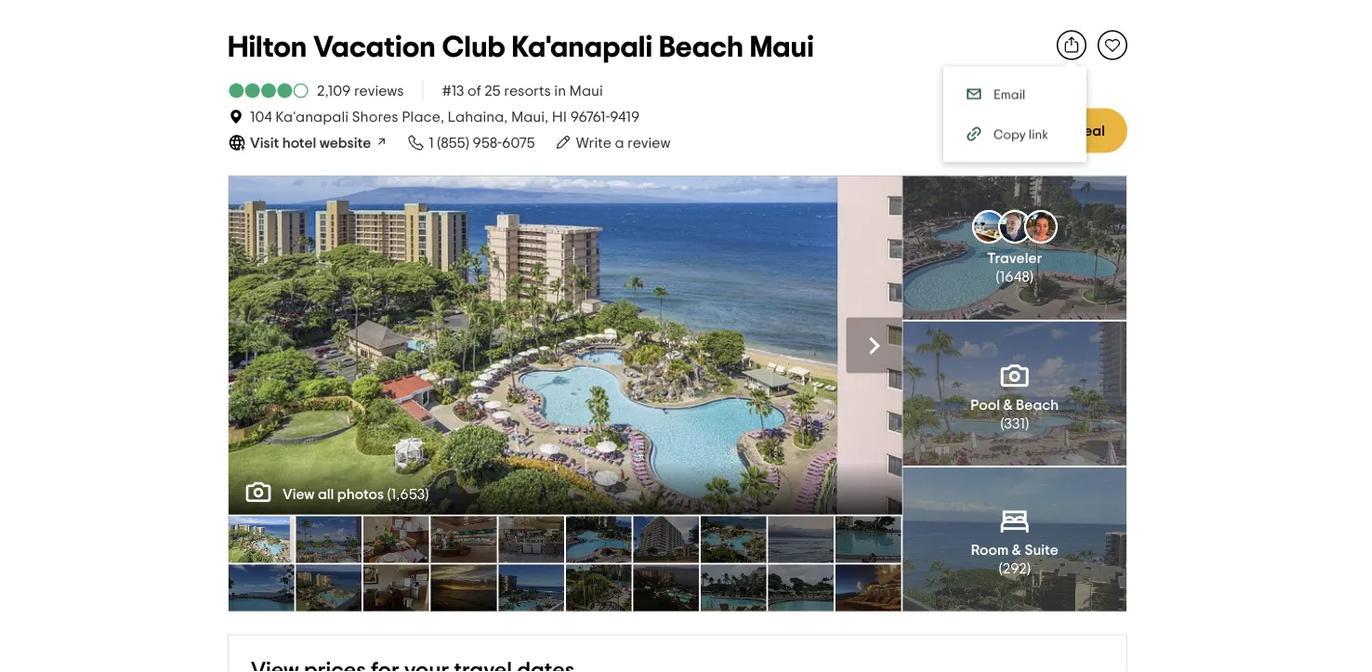 Task type: locate. For each thing, give the bounding box(es) containing it.
1 horizontal spatial view
[[1040, 123, 1072, 138]]

0 vertical spatial view
[[1040, 123, 1072, 138]]

suite
[[1025, 543, 1059, 558]]

$863
[[960, 112, 1010, 134]]

0 vertical spatial hilton
[[228, 33, 307, 63]]

1 vertical spatial maui
[[569, 83, 603, 98]]

1648
[[1000, 269, 1030, 284]]

pool & beach ( 331 )
[[971, 397, 1059, 431]]

0 horizontal spatial hilton
[[228, 33, 307, 63]]

0 horizontal spatial maui
[[569, 83, 603, 98]]

0 vertical spatial beach
[[659, 33, 744, 63]]

vacation
[[313, 33, 436, 63]]

& inside pool & beach ( 331 )
[[1003, 397, 1013, 412]]

view all photos ( 1,653 )
[[283, 487, 429, 502]]

#13 of 25 resorts in maui
[[442, 83, 603, 98]]

1 vertical spatial hilton
[[969, 137, 1010, 152]]

( inside traveler ( 1648 )
[[996, 269, 1000, 284]]

place,
[[402, 109, 444, 124]]

1 horizontal spatial maui
[[750, 33, 814, 63]]

2,109 reviews
[[317, 83, 404, 98]]

ka'anapali up visit hotel website
[[275, 109, 349, 124]]

view inside button
[[1040, 123, 1072, 138]]

hilton up the 4.0 of 5 bubbles image
[[228, 33, 307, 63]]

hilton vacation club ka'anapali beach maui
[[228, 33, 814, 63]]

1 vertical spatial ka'anapali
[[275, 109, 349, 124]]

hilton inside $863 hilton
[[969, 137, 1010, 152]]

room
[[971, 543, 1009, 558]]

) inside traveler ( 1648 )
[[1030, 269, 1034, 284]]

view for view all photos ( 1,653 )
[[283, 487, 315, 502]]

& up 331
[[1003, 397, 1013, 412]]

1
[[429, 135, 434, 150]]

email
[[994, 88, 1026, 101]]

( inside room & suite ( 292 )
[[999, 562, 1003, 576]]

)
[[1030, 269, 1034, 284], [1025, 416, 1029, 431], [425, 487, 429, 502], [1027, 562, 1031, 576]]

link
[[1029, 129, 1049, 142]]

958-
[[473, 135, 502, 150]]

view
[[575, 336, 611, 355]]

6075
[[502, 135, 535, 150]]

maui inside "link"
[[569, 83, 603, 98]]

1 (855) 958-6075
[[429, 135, 535, 150]]

ka'anapali up in
[[512, 33, 653, 63]]

write a review
[[576, 135, 671, 150]]

hi
[[552, 109, 567, 124]]

all
[[318, 487, 334, 502]]

share image
[[1062, 36, 1081, 54]]

) for room & suite ( 292 )
[[1027, 562, 1031, 576]]

4.0 of 5 bubbles image
[[228, 83, 310, 98]]

9419
[[610, 109, 640, 124]]

& for pool
[[1003, 397, 1013, 412]]

) inside room & suite ( 292 )
[[1027, 562, 1031, 576]]

1 vertical spatial &
[[1012, 543, 1022, 558]]

1 horizontal spatial hilton
[[969, 137, 1010, 152]]

( inside pool & beach ( 331 )
[[1001, 416, 1004, 431]]

1 horizontal spatial beach
[[1016, 397, 1059, 412]]

0 horizontal spatial view
[[283, 487, 315, 502]]

reviews
[[354, 83, 404, 98]]

) inside pool & beach ( 331 )
[[1025, 416, 1029, 431]]

view
[[1040, 123, 1072, 138], [283, 487, 315, 502]]

hilton
[[228, 33, 307, 63], [969, 137, 1010, 152]]

hilton down $863 at the top right of the page
[[969, 137, 1010, 152]]

ka'anapali
[[512, 33, 653, 63], [275, 109, 349, 124]]

0 vertical spatial ka'anapali
[[512, 33, 653, 63]]

view left deal
[[1040, 123, 1072, 138]]

full
[[542, 336, 571, 355]]

(
[[996, 269, 1000, 284], [1001, 416, 1004, 431], [387, 487, 391, 502], [999, 562, 1003, 576]]

copy
[[994, 129, 1026, 142]]

& for room
[[1012, 543, 1022, 558]]

0 vertical spatial maui
[[750, 33, 814, 63]]

( for room & suite ( 292 )
[[999, 562, 1003, 576]]

292
[[1003, 562, 1027, 576]]

( for pool & beach ( 331 )
[[1001, 416, 1004, 431]]

traveler
[[987, 251, 1042, 266]]

0 vertical spatial &
[[1003, 397, 1013, 412]]

maui
[[750, 33, 814, 63], [569, 83, 603, 98]]

beach
[[659, 33, 744, 63], [1016, 397, 1059, 412]]

save to a trip image
[[1103, 36, 1122, 54]]

& up 292
[[1012, 543, 1022, 558]]

& inside room & suite ( 292 )
[[1012, 543, 1022, 558]]

( for view all photos ( 1,653 )
[[387, 487, 391, 502]]

full view
[[542, 336, 611, 355]]

&
[[1003, 397, 1013, 412], [1012, 543, 1022, 558]]

1 vertical spatial beach
[[1016, 397, 1059, 412]]

1 vertical spatial view
[[283, 487, 315, 502]]

view left the all
[[283, 487, 315, 502]]



Task type: vqa. For each thing, say whether or not it's contained in the screenshot.
REVIEW
yes



Task type: describe. For each thing, give the bounding box(es) containing it.
photos
[[337, 487, 384, 502]]

view deal
[[1040, 123, 1105, 138]]

#13 of 25 resorts in maui link
[[442, 80, 603, 101]]

(855)
[[437, 135, 469, 150]]

write a review link
[[554, 132, 671, 153]]

write
[[576, 135, 612, 150]]

visit
[[250, 135, 279, 150]]

2,109
[[317, 83, 351, 98]]

0 horizontal spatial ka'anapali
[[275, 109, 349, 124]]

shores
[[352, 109, 398, 124]]

view for view deal
[[1040, 123, 1072, 138]]

$863 hilton
[[960, 112, 1010, 152]]

pool
[[971, 397, 1000, 412]]

in
[[554, 83, 566, 98]]

25
[[485, 83, 501, 98]]

club
[[442, 33, 505, 63]]

visit hotel website
[[250, 135, 371, 150]]

1 (855) 958-6075 link
[[406, 132, 535, 153]]

104 ka'anapali shores place, lahaina, maui, hi 96761-9419
[[250, 109, 640, 124]]

hotel
[[282, 135, 316, 150]]

maui for #13 of 25 resorts in maui
[[569, 83, 603, 98]]

0 horizontal spatial beach
[[659, 33, 744, 63]]

visit hotel website link
[[228, 132, 388, 153]]

review
[[628, 135, 671, 150]]

331
[[1004, 416, 1025, 431]]

maui,
[[511, 109, 549, 124]]

maui for hilton vacation club ka'anapali beach maui
[[750, 33, 814, 63]]

deal
[[1075, 123, 1105, 138]]

website
[[320, 135, 371, 150]]

beach inside pool & beach ( 331 )
[[1016, 397, 1059, 412]]

1 horizontal spatial ka'anapali
[[512, 33, 653, 63]]

104
[[250, 109, 272, 124]]

view deal button
[[1017, 108, 1128, 153]]

lahaina,
[[448, 109, 508, 124]]

) for view all photos ( 1,653 )
[[425, 487, 429, 502]]

of
[[468, 83, 481, 98]]

a
[[615, 135, 624, 150]]

1,653
[[391, 487, 425, 502]]

copy link
[[994, 129, 1049, 142]]

) for pool & beach ( 331 )
[[1025, 416, 1029, 431]]

resorts
[[504, 83, 551, 98]]

traveler ( 1648 )
[[987, 251, 1042, 284]]

room & suite ( 292 )
[[971, 543, 1059, 576]]

96761-
[[570, 109, 610, 124]]

#13
[[442, 83, 464, 98]]



